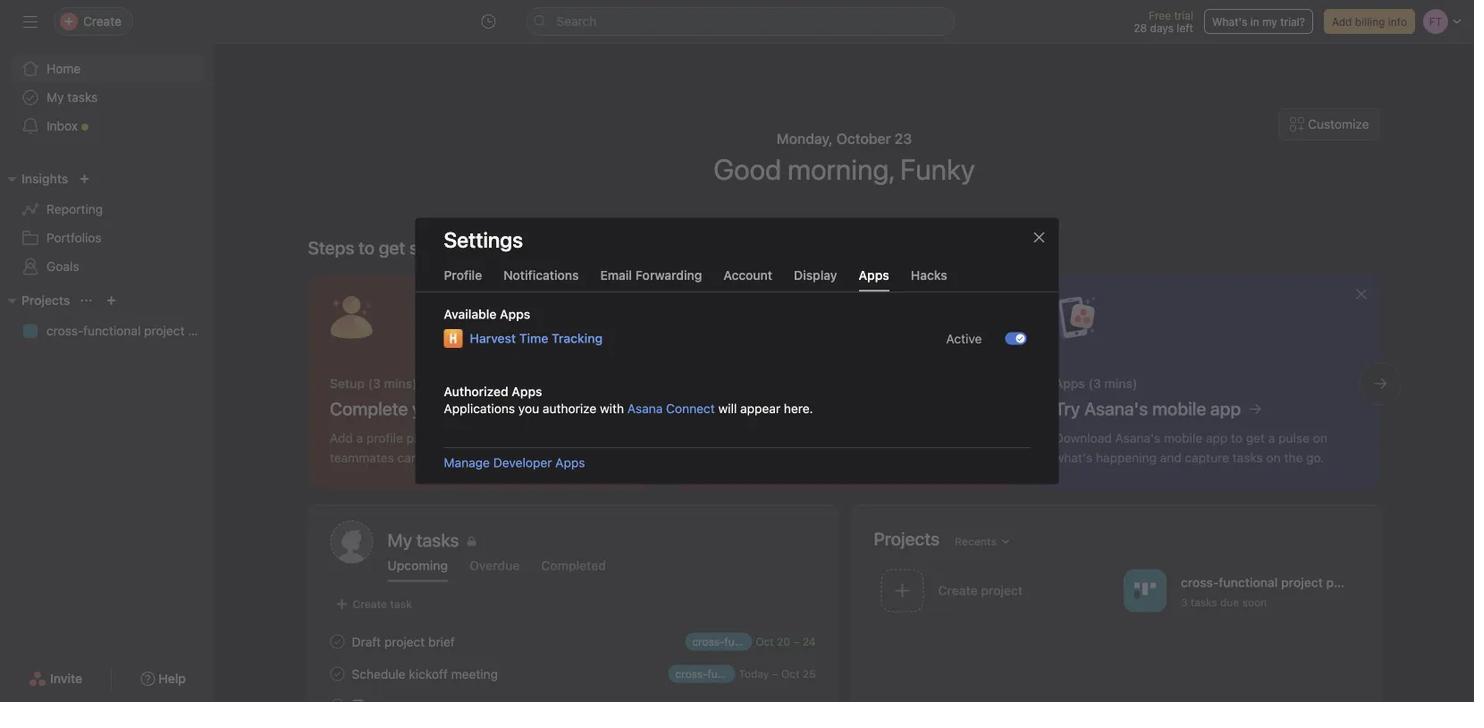Task type: describe. For each thing, give the bounding box(es) containing it.
0 horizontal spatial –
[[772, 668, 779, 680]]

tasks inside cross-functional project plan 3 tasks due soon
[[1191, 596, 1218, 608]]

display
[[794, 268, 838, 283]]

overdue button
[[470, 558, 520, 582]]

authorize
[[543, 401, 597, 416]]

cross-functional project plan 3 tasks due soon
[[1182, 575, 1352, 608]]

october
[[837, 130, 891, 147]]

trial?
[[1281, 15, 1306, 28]]

apps up time
[[500, 307, 531, 322]]

manage developer apps link
[[444, 455, 585, 470]]

insights button
[[0, 168, 68, 190]]

reporting link
[[11, 195, 204, 224]]

add billing info
[[1333, 15, 1408, 28]]

hacks button
[[911, 268, 948, 292]]

account button
[[724, 268, 773, 292]]

insights
[[21, 171, 68, 186]]

kickoff
[[409, 667, 448, 681]]

draft
[[352, 634, 381, 649]]

info
[[1389, 15, 1408, 28]]

projects button
[[0, 290, 70, 311]]

add
[[1333, 15, 1353, 28]]

customize
[[1309, 117, 1370, 131]]

invite button
[[17, 663, 94, 695]]

functional for cross-functional project plan 3 tasks due soon
[[1219, 575, 1279, 590]]

email
[[601, 268, 632, 283]]

days
[[1151, 21, 1174, 34]]

cross-functional project plan
[[47, 323, 213, 338]]

25
[[803, 668, 816, 680]]

board image
[[1135, 580, 1157, 602]]

draft project brief
[[352, 634, 455, 649]]

24
[[803, 635, 816, 648]]

cross- for cross-functional project plan 3 tasks due soon
[[1182, 575, 1219, 590]]

project for cross-functional project plan
[[144, 323, 185, 338]]

upcoming
[[388, 558, 448, 573]]

schedule
[[352, 667, 406, 681]]

1 horizontal spatial oct
[[782, 668, 800, 680]]

harvest time tracking link
[[470, 329, 603, 348]]

search
[[557, 14, 597, 29]]

0 vertical spatial oct
[[756, 635, 774, 648]]

home
[[47, 61, 81, 76]]

portfolios
[[47, 230, 102, 245]]

schedule kickoff meeting
[[352, 667, 498, 681]]

add profile photo image
[[330, 521, 373, 563]]

create task button
[[330, 592, 417, 617]]

3
[[1182, 596, 1188, 608]]

account
[[724, 268, 773, 283]]

developer
[[494, 455, 552, 470]]

available apps
[[444, 307, 531, 322]]

email forwarding button
[[601, 268, 702, 292]]

20
[[777, 635, 791, 648]]

inbox
[[47, 119, 78, 133]]

1 completed image from the top
[[327, 663, 348, 685]]

brief
[[429, 634, 455, 649]]

goals
[[47, 259, 79, 274]]

authorized apps applications you authorize with asana connect will appear here.
[[444, 384, 814, 416]]

projects element
[[0, 284, 215, 349]]

asana
[[628, 401, 663, 416]]

email forwarding
[[601, 268, 702, 283]]

authorized
[[444, 384, 509, 399]]

invite
[[50, 671, 82, 686]]

completed checkbox for schedule
[[327, 663, 348, 685]]

harvest time tracking
[[470, 331, 603, 346]]

available
[[444, 307, 497, 322]]

today
[[739, 668, 769, 680]]

cross- for cross-functional project plan
[[47, 323, 83, 338]]

1 horizontal spatial –
[[794, 635, 800, 648]]

appear
[[741, 401, 781, 416]]

notifications
[[504, 268, 579, 283]]

28
[[1134, 21, 1148, 34]]

funky
[[901, 152, 976, 186]]

with
[[600, 401, 624, 416]]

oct 20 – 24
[[756, 635, 816, 648]]

goals link
[[11, 252, 204, 281]]

you
[[519, 401, 540, 416]]

add billing info button
[[1325, 9, 1416, 34]]

harvest
[[470, 331, 516, 346]]

customize button
[[1279, 108, 1381, 140]]



Task type: vqa. For each thing, say whether or not it's contained in the screenshot.
the right functional
yes



Task type: locate. For each thing, give the bounding box(es) containing it.
what's in my trial?
[[1213, 15, 1306, 28]]

monday, october 23 good morning, funky
[[714, 130, 976, 186]]

to
[[359, 237, 375, 258]]

hide sidebar image
[[23, 14, 38, 29]]

notifications button
[[504, 268, 579, 292]]

my tasks link
[[11, 83, 204, 112]]

completed checkbox for draft
[[327, 631, 348, 652]]

completed image
[[327, 631, 348, 652]]

1 vertical spatial cross-
[[1182, 575, 1219, 590]]

functional inside cross-functional project plan 3 tasks due soon
[[1219, 575, 1279, 590]]

overdue
[[470, 558, 520, 573]]

0 horizontal spatial functional
[[83, 323, 141, 338]]

due
[[1221, 596, 1240, 608]]

functional down goals link
[[83, 323, 141, 338]]

steps to get started
[[308, 237, 467, 258]]

project for cross-functional project plan 3 tasks due soon
[[1282, 575, 1324, 590]]

1 vertical spatial projects
[[874, 528, 940, 549]]

tasks right 3
[[1191, 596, 1218, 608]]

oct left "25"
[[782, 668, 800, 680]]

tasks right my
[[67, 90, 98, 105]]

0 vertical spatial –
[[794, 635, 800, 648]]

cross-
[[47, 323, 83, 338], [1182, 575, 1219, 590]]

my tasks link
[[388, 528, 815, 553]]

scroll card carousel right image
[[1374, 377, 1389, 391]]

0 horizontal spatial tasks
[[67, 90, 98, 105]]

1 horizontal spatial plan
[[1327, 575, 1352, 590]]

hacks
[[911, 268, 948, 283]]

2 vertical spatial completed checkbox
[[327, 695, 348, 702]]

1 vertical spatial tasks
[[1191, 596, 1218, 608]]

3 completed checkbox from the top
[[327, 695, 348, 702]]

asana connect link
[[628, 401, 715, 416]]

my
[[1263, 15, 1278, 28]]

completed button
[[541, 558, 606, 582]]

1 horizontal spatial project
[[385, 634, 425, 649]]

steps
[[308, 237, 355, 258]]

2 vertical spatial project
[[385, 634, 425, 649]]

0 horizontal spatial project
[[144, 323, 185, 338]]

plan for cross-functional project plan 3 tasks due soon
[[1327, 575, 1352, 590]]

my
[[47, 90, 64, 105]]

1 horizontal spatial tasks
[[1191, 596, 1218, 608]]

functional up "soon" on the bottom right of page
[[1219, 575, 1279, 590]]

close image
[[1033, 230, 1047, 245]]

monday,
[[777, 130, 833, 147]]

1 horizontal spatial functional
[[1219, 575, 1279, 590]]

projects inside dropdown button
[[21, 293, 70, 308]]

connect
[[666, 401, 715, 416]]

manage
[[444, 455, 490, 470]]

create
[[353, 598, 387, 610]]

0 vertical spatial projects
[[21, 293, 70, 308]]

functional inside projects element
[[83, 323, 141, 338]]

profile button
[[444, 268, 482, 292]]

display button
[[794, 268, 838, 292]]

free
[[1149, 9, 1172, 21]]

– right today
[[772, 668, 779, 680]]

1 vertical spatial plan
[[1327, 575, 1352, 590]]

create task
[[353, 598, 412, 610]]

– left 24
[[794, 635, 800, 648]]

my tasks
[[47, 90, 98, 105]]

plan for cross-functional project plan
[[188, 323, 213, 338]]

cross- up 3
[[1182, 575, 1219, 590]]

portfolios link
[[11, 224, 204, 252]]

1 vertical spatial functional
[[1219, 575, 1279, 590]]

trial
[[1175, 9, 1194, 21]]

reporting
[[47, 202, 103, 216]]

functional
[[83, 323, 141, 338], [1219, 575, 1279, 590]]

manage developer apps
[[444, 455, 585, 470]]

0 vertical spatial completed checkbox
[[327, 631, 348, 652]]

0 horizontal spatial plan
[[188, 323, 213, 338]]

0 vertical spatial project
[[144, 323, 185, 338]]

2 horizontal spatial project
[[1282, 575, 1324, 590]]

forwarding
[[636, 268, 702, 283]]

23
[[895, 130, 913, 147]]

2 completed image from the top
[[327, 695, 348, 702]]

soon
[[1243, 596, 1268, 608]]

project inside cross-functional project plan 3 tasks due soon
[[1282, 575, 1324, 590]]

get started
[[379, 237, 467, 258]]

completed
[[541, 558, 606, 573]]

project
[[144, 323, 185, 338], [1282, 575, 1324, 590], [385, 634, 425, 649]]

billing
[[1356, 15, 1386, 28]]

tasks inside global element
[[67, 90, 98, 105]]

in
[[1251, 15, 1260, 28]]

global element
[[0, 44, 215, 151]]

functional for cross-functional project plan
[[83, 323, 141, 338]]

1 vertical spatial project
[[1282, 575, 1324, 590]]

tasks
[[67, 90, 98, 105], [1191, 596, 1218, 608]]

search button
[[526, 7, 956, 36]]

Completed checkbox
[[327, 631, 348, 652], [327, 663, 348, 685], [327, 695, 348, 702]]

tracking
[[552, 331, 603, 346]]

morning,
[[788, 152, 895, 186]]

apps inside authorized apps applications you authorize with asana connect will appear here.
[[512, 384, 542, 399]]

here.
[[784, 401, 814, 416]]

cross- inside projects element
[[47, 323, 83, 338]]

oct left 20
[[756, 635, 774, 648]]

1 horizontal spatial projects
[[874, 528, 940, 549]]

0 horizontal spatial projects
[[21, 293, 70, 308]]

apps left the hacks
[[859, 268, 890, 283]]

meeting
[[451, 667, 498, 681]]

1 vertical spatial –
[[772, 668, 779, 680]]

time
[[520, 331, 549, 346]]

1 horizontal spatial cross-
[[1182, 575, 1219, 590]]

cross- inside cross-functional project plan 3 tasks due soon
[[1182, 575, 1219, 590]]

create project
[[939, 583, 1023, 598]]

0 vertical spatial plan
[[188, 323, 213, 338]]

apps right developer
[[556, 455, 585, 470]]

plan inside cross-functional project plan 3 tasks due soon
[[1327, 575, 1352, 590]]

projects
[[21, 293, 70, 308], [874, 528, 940, 549]]

settings
[[444, 227, 523, 252]]

0 vertical spatial tasks
[[67, 90, 98, 105]]

1 vertical spatial oct
[[782, 668, 800, 680]]

apps up the you
[[512, 384, 542, 399]]

today – oct 25
[[739, 668, 816, 680]]

plan inside cross-functional project plan link
[[188, 323, 213, 338]]

cross- down projects dropdown button
[[47, 323, 83, 338]]

applications
[[444, 401, 515, 416]]

0 horizontal spatial oct
[[756, 635, 774, 648]]

oct
[[756, 635, 774, 648], [782, 668, 800, 680]]

1 completed checkbox from the top
[[327, 631, 348, 652]]

0 horizontal spatial cross-
[[47, 323, 83, 338]]

apps button
[[859, 268, 890, 292]]

1 vertical spatial completed checkbox
[[327, 663, 348, 685]]

switch
[[1006, 332, 1027, 345]]

1 vertical spatial completed image
[[327, 695, 348, 702]]

will
[[719, 401, 737, 416]]

task
[[390, 598, 412, 610]]

completed image
[[327, 663, 348, 685], [327, 695, 348, 702]]

search list box
[[526, 7, 956, 36]]

what's
[[1213, 15, 1248, 28]]

free trial 28 days left
[[1134, 9, 1194, 34]]

cross-functional project plan link
[[11, 317, 213, 345]]

what's in my trial? button
[[1205, 9, 1314, 34]]

0 vertical spatial completed image
[[327, 663, 348, 685]]

0 vertical spatial functional
[[83, 323, 141, 338]]

2 completed checkbox from the top
[[327, 663, 348, 685]]

active
[[947, 331, 982, 346]]

0 vertical spatial cross-
[[47, 323, 83, 338]]

–
[[794, 635, 800, 648], [772, 668, 779, 680]]

insights element
[[0, 163, 215, 284]]

good
[[714, 152, 782, 186]]

create project link
[[874, 563, 1117, 621]]



